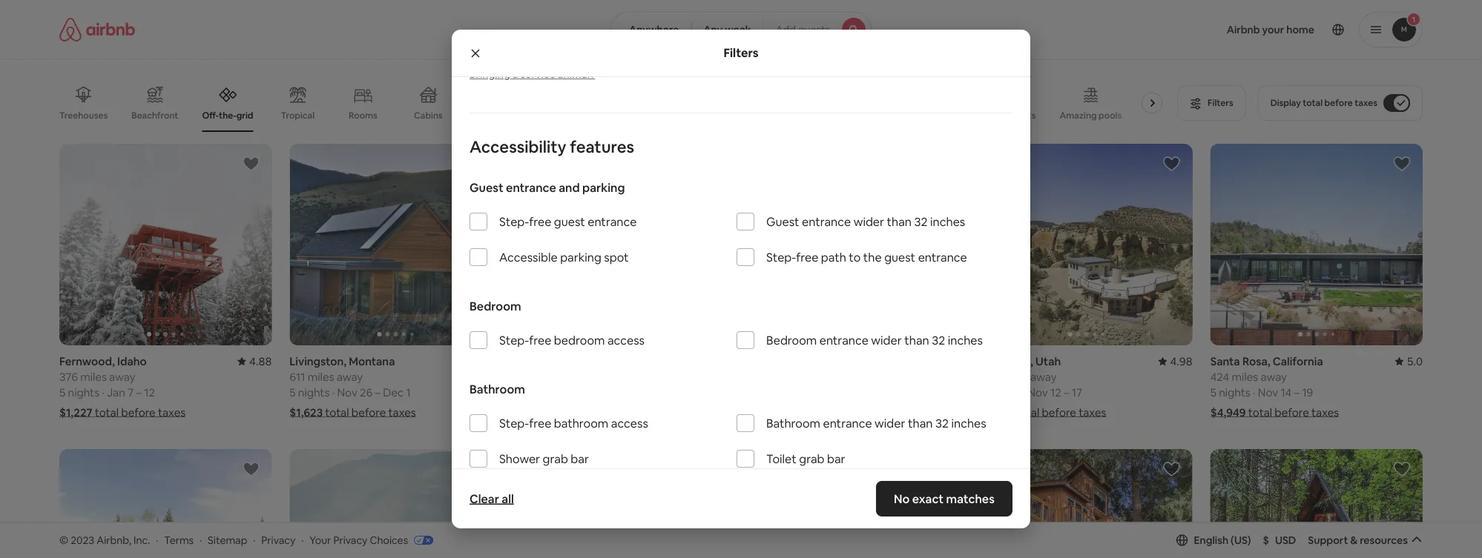 Task type: locate. For each thing, give the bounding box(es) containing it.
homes right tiny
[[709, 110, 737, 121]]

bedroom
[[470, 299, 521, 314], [766, 333, 817, 348]]

12 inside fernwood, idaho 376 miles away 5 nights · jan 7 – 12 $1,227 total before taxes
[[144, 385, 155, 400]]

2 miles from the left
[[308, 370, 334, 384]]

nights up $4,949
[[1219, 385, 1251, 400]]

2 5 from the left
[[290, 385, 296, 400]]

miles for 611
[[308, 370, 334, 384]]

away up jan
[[109, 370, 135, 384]]

nights up $1,227 at bottom
[[68, 385, 99, 400]]

5 down 376
[[59, 385, 65, 400]]

step- for step-free bedroom access
[[499, 333, 529, 348]]

step-free bedroom access
[[499, 333, 645, 348]]

2 bar from the left
[[827, 451, 845, 467]]

privacy left your
[[261, 534, 295, 547]]

12
[[144, 385, 155, 400], [1050, 385, 1061, 400]]

grab for toilet
[[799, 451, 825, 467]]

step- for step-free guest entrance
[[499, 214, 529, 229]]

1 vertical spatial bathroom
[[766, 416, 820, 431]]

away inside santa rosa, california 424 miles away 5 nights · nov 14 – 19 $4,949 total before taxes
[[1261, 370, 1287, 384]]

1 horizontal spatial amazing
[[1060, 110, 1097, 121]]

miles inside fernwood, idaho 376 miles away 5 nights · jan 7 – 12 $1,227 total before taxes
[[80, 370, 107, 384]]

display total before taxes
[[1270, 97, 1378, 109]]

· left jan
[[102, 385, 105, 400]]

total inside 5 nights $912 total before taxes
[[546, 405, 570, 420]]

5 down the 424
[[1210, 385, 1216, 400]]

before
[[1325, 97, 1353, 109], [121, 405, 156, 420], [804, 405, 838, 420], [351, 405, 386, 420], [573, 405, 607, 420], [1042, 405, 1076, 420], [1275, 405, 1309, 420]]

tiny
[[690, 110, 707, 121]]

12 left 17
[[1050, 385, 1061, 400]]

historical homes
[[826, 110, 896, 121]]

5
[[59, 385, 65, 400], [290, 385, 296, 400], [520, 385, 526, 400], [1210, 385, 1216, 400]]

miles inside 'livingston, montana 611 miles away 5 nights · nov 26 – dec 1 $1,623 total before taxes'
[[308, 370, 334, 384]]

– left 19
[[1294, 385, 1300, 400]]

before right display
[[1325, 97, 1353, 109]]

bathroom up toilet
[[766, 416, 820, 431]]

add to wishlist: columbia falls, montana image
[[472, 461, 490, 478]]

1 horizontal spatial privacy
[[333, 534, 367, 547]]

nov
[[337, 385, 357, 400], [1028, 385, 1048, 400], [1258, 385, 1278, 400]]

step- for step-free path to the guest entrance
[[766, 250, 796, 265]]

1 vertical spatial parking
[[560, 250, 601, 265]]

3 away from the left
[[1030, 370, 1057, 384]]

4 nights from the left
[[1219, 385, 1251, 400]]

parking
[[582, 180, 625, 195], [560, 250, 601, 265]]

off-the-grid
[[202, 110, 253, 121]]

1 nights from the left
[[68, 385, 99, 400]]

$1,623
[[290, 405, 323, 420]]

before down 17
[[1042, 405, 1076, 420]]

total down escalante,
[[1016, 405, 1039, 420]]

1 bar from the left
[[571, 451, 589, 467]]

grab for shower
[[543, 451, 568, 467]]

before inside 'livingston, montana 611 miles away 5 nights · nov 26 – dec 1 $1,623 total before taxes'
[[351, 405, 386, 420]]

2 horizontal spatial nov
[[1258, 385, 1278, 400]]

away
[[109, 370, 135, 384], [337, 370, 363, 384], [1030, 370, 1057, 384], [1261, 370, 1287, 384]]

accessibility features
[[470, 136, 634, 157]]

0 vertical spatial inches
[[930, 214, 965, 229]]

miles down livingston, in the left of the page
[[308, 370, 334, 384]]

0 vertical spatial wider
[[854, 214, 884, 229]]

1 vertical spatial than
[[904, 333, 929, 348]]

than for bathroom entrance wider than 32 inches
[[908, 416, 933, 431]]

1 horizontal spatial bedroom
[[766, 333, 817, 348]]

profile element
[[889, 0, 1423, 59]]

before right $912
[[573, 405, 607, 420]]

miles
[[80, 370, 107, 384], [308, 370, 334, 384], [1002, 370, 1028, 384], [1232, 370, 1258, 384]]

bar down bathroom entrance wider than 32 inches
[[827, 451, 845, 467]]

away inside fernwood, idaho 376 miles away 5 nights · jan 7 – 12 $1,227 total before taxes
[[109, 370, 135, 384]]

all
[[502, 491, 514, 507]]

7
[[128, 385, 134, 400]]

before down the 14
[[1275, 405, 1309, 420]]

· left your
[[301, 534, 304, 547]]

1 vertical spatial access
[[611, 416, 648, 431]]

total right display
[[1303, 97, 1323, 109]]

1 horizontal spatial nov
[[1028, 385, 1048, 400]]

– left 17
[[1064, 385, 1069, 400]]

any week button
[[691, 12, 764, 47]]

1 horizontal spatial bar
[[827, 451, 845, 467]]

utah
[[1036, 354, 1061, 369]]

free down guest entrance and parking
[[529, 214, 551, 229]]

grab right shower
[[543, 451, 568, 467]]

1 vertical spatial bedroom
[[766, 333, 817, 348]]

bar down the bathroom
[[571, 451, 589, 467]]

inches for bathroom entrance wider than 32 inches
[[951, 416, 986, 431]]

bedroom entrance wider than 32 inches
[[766, 333, 983, 348]]

· right inc.
[[156, 534, 158, 547]]

1 away from the left
[[109, 370, 135, 384]]

homes for tiny homes
[[709, 110, 737, 121]]

nov left 26
[[337, 385, 357, 400]]

bathroom
[[470, 382, 525, 397], [766, 416, 820, 431]]

3 nights from the left
[[528, 385, 560, 400]]

taxes
[[1355, 97, 1378, 109], [158, 405, 186, 420], [841, 405, 868, 420], [388, 405, 416, 420], [610, 405, 637, 420], [1079, 405, 1106, 420], [1312, 405, 1339, 420]]

wider
[[854, 214, 884, 229], [871, 333, 902, 348], [875, 416, 905, 431]]

$
[[1263, 534, 1269, 547]]

free left path
[[796, 250, 818, 265]]

group
[[59, 74, 1168, 132], [59, 144, 272, 346], [290, 144, 502, 346], [520, 144, 732, 346], [750, 144, 962, 346], [980, 144, 1193, 346], [1210, 144, 1423, 346], [59, 450, 272, 559], [290, 450, 502, 559], [520, 450, 732, 559], [750, 450, 962, 559], [980, 450, 1193, 559], [1210, 450, 1423, 559]]

0 horizontal spatial guest
[[554, 214, 585, 229]]

5 inside fernwood, idaho 376 miles away 5 nights · jan 7 – 12 $1,227 total before taxes
[[59, 385, 65, 400]]

2 nights from the left
[[298, 385, 330, 400]]

1 horizontal spatial grab
[[799, 451, 825, 467]]

· right terms
[[200, 534, 202, 547]]

2 vertical spatial wider
[[875, 416, 905, 431]]

bedroom for bedroom
[[470, 299, 521, 314]]

1 miles from the left
[[80, 370, 107, 384]]

1 horizontal spatial 12
[[1050, 385, 1061, 400]]

step- left path
[[766, 250, 796, 265]]

amazing left the views on the left top of page
[[603, 110, 640, 121]]

nights up $912
[[528, 385, 560, 400]]

santa
[[1210, 354, 1240, 369]]

32
[[914, 214, 928, 229], [932, 333, 945, 348], [935, 416, 949, 431]]

14
[[1281, 385, 1292, 400]]

1 vertical spatial wider
[[871, 333, 902, 348]]

0 horizontal spatial bedroom
[[470, 299, 521, 314]]

5 up $912
[[520, 385, 526, 400]]

add guests
[[776, 23, 830, 36]]

· left privacy link
[[253, 534, 256, 547]]

4 – from the left
[[1294, 385, 1300, 400]]

nights inside 'livingston, montana 611 miles away 5 nights · nov 26 – dec 1 $1,623 total before taxes'
[[298, 385, 330, 400]]

0 vertical spatial access
[[607, 333, 645, 348]]

step- up accessible
[[499, 214, 529, 229]]

bathroom for bathroom entrance wider than 32 inches
[[766, 416, 820, 431]]

bathroom up $912
[[470, 382, 525, 397]]

1 – from the left
[[136, 385, 142, 400]]

before inside escalante, utah 766 miles away nov 12 – 17 total before taxes
[[1042, 405, 1076, 420]]

step- up shower
[[499, 416, 529, 431]]

1 horizontal spatial bathroom
[[766, 416, 820, 431]]

free left bedroom on the bottom left of page
[[529, 333, 551, 348]]

rooms
[[349, 110, 377, 121]]

1 grab from the left
[[543, 451, 568, 467]]

2 away from the left
[[337, 370, 363, 384]]

– right 26
[[375, 385, 381, 400]]

free up shower grab bar
[[529, 416, 551, 431]]

no
[[894, 491, 910, 507]]

nov up total before taxes button
[[1028, 385, 1048, 400]]

32 for bathroom entrance wider than 32 inches
[[935, 416, 949, 431]]

total inside escalante, utah 766 miles away nov 12 – 17 total before taxes
[[1016, 405, 1039, 420]]

sitemap
[[208, 534, 247, 547]]

bar
[[571, 451, 589, 467], [827, 451, 845, 467]]

step- for step-free bathroom access
[[499, 416, 529, 431]]

grab
[[543, 451, 568, 467], [799, 451, 825, 467]]

trending
[[763, 110, 801, 121]]

0 vertical spatial 32
[[914, 214, 928, 229]]

filters dialog
[[452, 0, 1030, 559]]

privacy
[[261, 534, 295, 547], [333, 534, 367, 547]]

nights
[[68, 385, 99, 400], [298, 385, 330, 400], [528, 385, 560, 400], [1219, 385, 1251, 400]]

taxes inside button
[[1355, 97, 1378, 109]]

None search field
[[610, 12, 872, 47]]

1 horizontal spatial guest
[[766, 214, 799, 229]]

homes for historical homes
[[868, 110, 896, 121]]

map
[[736, 469, 758, 482]]

nov left the 14
[[1258, 385, 1278, 400]]

0 vertical spatial guest
[[470, 180, 503, 195]]

1 vertical spatial inches
[[948, 333, 983, 348]]

path
[[821, 250, 846, 265]]

1 horizontal spatial homes
[[868, 110, 896, 121]]

access right the bathroom
[[611, 416, 648, 431]]

total right $1,623
[[325, 405, 349, 420]]

clear all
[[470, 491, 514, 507]]

anywhere
[[629, 23, 679, 36]]

3 5 from the left
[[520, 385, 526, 400]]

1 5 from the left
[[59, 385, 65, 400]]

· left 26
[[332, 385, 335, 400]]

3 – from the left
[[1064, 385, 1069, 400]]

entrance for bedroom entrance wider than 32 inches
[[820, 333, 869, 348]]

inches
[[930, 214, 965, 229], [948, 333, 983, 348], [951, 416, 986, 431]]

before down 7
[[121, 405, 156, 420]]

2 nov from the left
[[1028, 385, 1048, 400]]

guest for guest entrance and parking
[[470, 180, 503, 195]]

0 vertical spatial bedroom
[[470, 299, 521, 314]]

4 5 from the left
[[1210, 385, 1216, 400]]

0 horizontal spatial amazing
[[603, 110, 640, 121]]

wider for bathroom
[[875, 416, 905, 431]]

2 grab from the left
[[799, 451, 825, 467]]

4 away from the left
[[1261, 370, 1287, 384]]

total inside button
[[1303, 97, 1323, 109]]

guest down the and
[[554, 214, 585, 229]]

2 vertical spatial 32
[[935, 416, 949, 431]]

total right $4,949
[[1248, 405, 1272, 420]]

0 horizontal spatial 12
[[144, 385, 155, 400]]

©
[[59, 534, 68, 547]]

0 horizontal spatial bathroom
[[470, 382, 525, 397]]

grab right toilet
[[799, 451, 825, 467]]

homes right historical on the top
[[868, 110, 896, 121]]

$912
[[520, 405, 544, 420]]

parking right the and
[[582, 180, 625, 195]]

4 miles from the left
[[1232, 370, 1258, 384]]

away for montana
[[337, 370, 363, 384]]

– right 7
[[136, 385, 142, 400]]

away down utah
[[1030, 370, 1057, 384]]

away up the 14
[[1261, 370, 1287, 384]]

2 vertical spatial inches
[[951, 416, 986, 431]]

0 horizontal spatial privacy
[[261, 534, 295, 547]]

free for bedroom
[[529, 333, 551, 348]]

0 horizontal spatial bar
[[571, 451, 589, 467]]

away up 26
[[337, 370, 363, 384]]

shower grab bar
[[499, 451, 589, 467]]

amazing left pools
[[1060, 110, 1097, 121]]

total down jan
[[95, 405, 119, 420]]

2 – from the left
[[375, 385, 381, 400]]

display
[[1270, 97, 1301, 109]]

5 inside 5 nights $912 total before taxes
[[520, 385, 526, 400]]

away inside escalante, utah 766 miles away nov 12 – 17 total before taxes
[[1030, 370, 1057, 384]]

before down 26
[[351, 405, 386, 420]]

free
[[529, 214, 551, 229], [796, 250, 818, 265], [529, 333, 551, 348], [529, 416, 551, 431]]

step-free bathroom access
[[499, 416, 648, 431]]

– inside fernwood, idaho 376 miles away 5 nights · jan 7 – 12 $1,227 total before taxes
[[136, 385, 142, 400]]

amazing pools
[[1060, 110, 1122, 121]]

miles for 766
[[1002, 370, 1028, 384]]

2 12 from the left
[[1050, 385, 1061, 400]]

guest entrance wider than 32 inches
[[766, 214, 965, 229]]

accessible
[[499, 250, 558, 265]]

1 horizontal spatial guest
[[884, 250, 915, 265]]

miles down escalante,
[[1002, 370, 1028, 384]]

32 for bedroom entrance wider than 32 inches
[[932, 333, 945, 348]]

376
[[59, 370, 78, 384]]

privacy right your
[[333, 534, 367, 547]]

5 down 611 at the bottom left of page
[[290, 385, 296, 400]]

2 vertical spatial than
[[908, 416, 933, 431]]

guest
[[470, 180, 503, 195], [766, 214, 799, 229]]

total inside 'livingston, montana 611 miles away 5 nights · nov 26 – dec 1 $1,623 total before taxes'
[[325, 405, 349, 420]]

inches for guest entrance wider than 32 inches
[[930, 214, 965, 229]]

$1,227
[[59, 405, 92, 420]]

0 horizontal spatial guest
[[470, 180, 503, 195]]

step- left bedroom on the bottom left of page
[[499, 333, 529, 348]]

611
[[290, 370, 305, 384]]

0 vertical spatial than
[[887, 214, 912, 229]]

santa rosa, california 424 miles away 5 nights · nov 14 – 19 $4,949 total before taxes
[[1210, 354, 1339, 420]]

add to wishlist: escalante, utah image
[[1163, 155, 1181, 173]]

homes
[[868, 110, 896, 121], [709, 110, 737, 121]]

entrance for bathroom entrance wider than 32 inches
[[823, 416, 872, 431]]

access right bedroom on the bottom left of page
[[607, 333, 645, 348]]

houseboats
[[985, 110, 1036, 121]]

· down "rosa,"
[[1253, 385, 1256, 400]]

0 horizontal spatial grab
[[543, 451, 568, 467]]

12 right 7
[[144, 385, 155, 400]]

0 vertical spatial bathroom
[[470, 382, 525, 397]]

3 miles from the left
[[1002, 370, 1028, 384]]

1 nov from the left
[[337, 385, 357, 400]]

total right $912
[[546, 405, 570, 420]]

amazing for amazing views
[[603, 110, 640, 121]]

views
[[642, 110, 666, 121]]

add to wishlist: packwood, washington image
[[1393, 461, 1411, 478]]

2023
[[71, 534, 94, 547]]

terms
[[164, 534, 194, 547]]

exact
[[912, 491, 944, 507]]

guest for guest entrance wider than 32 inches
[[766, 214, 799, 229]]

parking left "spot"
[[560, 250, 601, 265]]

$4,949
[[1210, 405, 1246, 420]]

guest entrance and parking
[[470, 180, 625, 195]]

away inside 'livingston, montana 611 miles away 5 nights · nov 26 – dec 1 $1,623 total before taxes'
[[337, 370, 363, 384]]

0 horizontal spatial nov
[[337, 385, 357, 400]]

3 nov from the left
[[1258, 385, 1278, 400]]

features
[[570, 136, 634, 157]]

miles down fernwood,
[[80, 370, 107, 384]]

amazing
[[603, 110, 640, 121], [1060, 110, 1097, 121]]

4.88
[[249, 354, 272, 369]]

1 12 from the left
[[144, 385, 155, 400]]

0 horizontal spatial homes
[[709, 110, 737, 121]]

nights up $1,623
[[298, 385, 330, 400]]

bathroom for bathroom
[[470, 382, 525, 397]]

1 vertical spatial 32
[[932, 333, 945, 348]]

escalante, utah 766 miles away nov 12 – 17 total before taxes
[[980, 354, 1106, 420]]

miles down "rosa,"
[[1232, 370, 1258, 384]]

guest right the
[[884, 250, 915, 265]]

1 vertical spatial guest
[[766, 214, 799, 229]]

miles inside escalante, utah 766 miles away nov 12 – 17 total before taxes
[[1002, 370, 1028, 384]]

miles for 376
[[80, 370, 107, 384]]

week
[[725, 23, 751, 36]]

support & resources
[[1308, 534, 1408, 547]]

than for bedroom entrance wider than 32 inches
[[904, 333, 929, 348]]

resources
[[1360, 534, 1408, 547]]

accessibility
[[470, 136, 566, 157]]

before inside display total before taxes button
[[1325, 97, 1353, 109]]



Task type: vqa. For each thing, say whether or not it's contained in the screenshot.
Not
no



Task type: describe. For each thing, give the bounding box(es) containing it.
$535
[[750, 405, 775, 420]]

omg!
[[547, 110, 571, 121]]

5 nights $912 total before taxes
[[520, 385, 637, 420]]

away for utah
[[1030, 370, 1057, 384]]

2 privacy from the left
[[333, 534, 367, 547]]

4.98 out of 5 average rating image
[[1158, 354, 1193, 369]]

any week
[[703, 23, 751, 36]]

$535 total before taxes
[[750, 405, 868, 420]]

rosa,
[[1242, 354, 1270, 369]]

bedroom
[[554, 333, 605, 348]]

inches for bedroom entrance wider than 32 inches
[[948, 333, 983, 348]]

amazing views
[[603, 110, 666, 121]]

sitemap link
[[208, 534, 247, 547]]

total inside santa rosa, california 424 miles away 5 nights · nov 14 – 19 $4,949 total before taxes
[[1248, 405, 1272, 420]]

english
[[1194, 534, 1229, 547]]

· inside 'livingston, montana 611 miles away 5 nights · nov 26 – dec 1 $1,623 total before taxes'
[[332, 385, 335, 400]]

group containing off-the-grid
[[59, 74, 1168, 132]]

bathroom
[[554, 416, 608, 431]]

(us)
[[1231, 534, 1251, 547]]

taxes inside fernwood, idaho 376 miles away 5 nights · jan 7 – 12 $1,227 total before taxes
[[158, 405, 186, 420]]

escalante,
[[980, 354, 1033, 369]]

total before taxes button
[[980, 405, 1106, 420]]

taxes inside santa rosa, california 424 miles away 5 nights · nov 14 – 19 $4,949 total before taxes
[[1312, 405, 1339, 420]]

filters
[[724, 45, 759, 60]]

bar for shower grab bar
[[571, 451, 589, 467]]

add
[[776, 23, 796, 36]]

california
[[1273, 354, 1323, 369]]

0 vertical spatial guest
[[554, 214, 585, 229]]

nights inside santa rosa, california 424 miles away 5 nights · nov 14 – 19 $4,949 total before taxes
[[1219, 385, 1251, 400]]

entrance for guest entrance wider than 32 inches
[[802, 214, 851, 229]]

– inside escalante, utah 766 miles away nov 12 – 17 total before taxes
[[1064, 385, 1069, 400]]

1 vertical spatial guest
[[884, 250, 915, 265]]

add to wishlist: fernwood, idaho image
[[242, 155, 260, 173]]

choices
[[370, 534, 408, 547]]

bar for toilet grab bar
[[827, 451, 845, 467]]

pools
[[1099, 110, 1122, 121]]

support
[[1308, 534, 1348, 547]]

the-
[[219, 110, 236, 121]]

add to wishlist: santa rosa, california image
[[1393, 155, 1411, 173]]

entrance for guest entrance and parking
[[506, 180, 556, 195]]

total inside fernwood, idaho 376 miles away 5 nights · jan 7 – 12 $1,227 total before taxes
[[95, 405, 119, 420]]

montana
[[349, 354, 395, 369]]

and
[[559, 180, 580, 195]]

cabins
[[414, 110, 443, 121]]

– inside santa rosa, california 424 miles away 5 nights · nov 14 – 19 $4,949 total before taxes
[[1294, 385, 1300, 400]]

none search field containing anywhere
[[610, 12, 872, 47]]

add to wishlist: whitefish, montana image
[[702, 461, 720, 478]]

before inside fernwood, idaho 376 miles away 5 nights · jan 7 – 12 $1,227 total before taxes
[[121, 405, 156, 420]]

fernwood,
[[59, 354, 115, 369]]

424
[[1210, 370, 1229, 384]]

livingston,
[[290, 354, 346, 369]]

free for guest
[[529, 214, 551, 229]]

4.98
[[1170, 354, 1193, 369]]

$ usd
[[1263, 534, 1296, 547]]

mansions
[[474, 110, 513, 121]]

inc.
[[134, 534, 150, 547]]

26
[[360, 385, 373, 400]]

before inside 5 nights $912 total before taxes
[[573, 405, 607, 420]]

clear all button
[[462, 484, 521, 514]]

total right the '$535'
[[778, 405, 802, 420]]

bathroom entrance wider than 32 inches
[[766, 416, 986, 431]]

5.0 out of 5 average rating image
[[1395, 354, 1423, 369]]

1 privacy from the left
[[261, 534, 295, 547]]

the
[[863, 250, 882, 265]]

wider for guest
[[854, 214, 884, 229]]

access for step-free bathroom access
[[611, 416, 648, 431]]

wider for bedroom
[[871, 333, 902, 348]]

show
[[707, 469, 734, 482]]

spot
[[604, 250, 629, 265]]

idaho
[[117, 354, 147, 369]]

0 vertical spatial parking
[[582, 180, 625, 195]]

step-free path to the guest entrance
[[766, 250, 967, 265]]

shower
[[499, 451, 540, 467]]

taxes inside escalante, utah 766 miles away nov 12 – 17 total before taxes
[[1079, 405, 1106, 420]]

add to wishlist: invermere, canada image
[[242, 461, 260, 478]]

matches
[[946, 491, 995, 507]]

bedroom for bedroom entrance wider than 32 inches
[[766, 333, 817, 348]]

free for bathroom
[[529, 416, 551, 431]]

your privacy choices
[[310, 534, 408, 547]]

beachfront
[[131, 110, 178, 121]]

show map
[[707, 469, 758, 482]]

before inside santa rosa, california 424 miles away 5 nights · nov 14 – 19 $4,949 total before taxes
[[1275, 405, 1309, 420]]

dec
[[383, 385, 404, 400]]

toilet
[[766, 451, 797, 467]]

usd
[[1275, 534, 1296, 547]]

support & resources button
[[1308, 534, 1423, 547]]

to
[[849, 250, 861, 265]]

taxes inside 'livingston, montana 611 miles away 5 nights · nov 26 – dec 1 $1,623 total before taxes'
[[388, 405, 416, 420]]

guests
[[798, 23, 830, 36]]

than for guest entrance wider than 32 inches
[[887, 214, 912, 229]]

nov inside 'livingston, montana 611 miles away 5 nights · nov 26 – dec 1 $1,623 total before taxes'
[[337, 385, 357, 400]]

12 inside escalante, utah 766 miles away nov 12 – 17 total before taxes
[[1050, 385, 1061, 400]]

historical
[[826, 110, 866, 121]]

· inside fernwood, idaho 376 miles away 5 nights · jan 7 – 12 $1,227 total before taxes
[[102, 385, 105, 400]]

clear
[[470, 491, 499, 507]]

5 inside 'livingston, montana 611 miles away 5 nights · nov 26 – dec 1 $1,623 total before taxes'
[[290, 385, 296, 400]]

tiny homes
[[690, 110, 737, 121]]

amazing for amazing pools
[[1060, 110, 1097, 121]]

your privacy choices link
[[310, 534, 433, 548]]

any
[[703, 23, 723, 36]]

nights inside fernwood, idaho 376 miles away 5 nights · jan 7 – 12 $1,227 total before taxes
[[68, 385, 99, 400]]

nov inside santa rosa, california 424 miles away 5 nights · nov 14 – 19 $4,949 total before taxes
[[1258, 385, 1278, 400]]

no exact matches link
[[876, 481, 1013, 517]]

nights inside 5 nights $912 total before taxes
[[528, 385, 560, 400]]

766
[[980, 370, 999, 384]]

– inside 'livingston, montana 611 miles away 5 nights · nov 26 – dec 1 $1,623 total before taxes'
[[375, 385, 381, 400]]

taxes inside 5 nights $912 total before taxes
[[610, 405, 637, 420]]

add guests button
[[763, 12, 872, 47]]

32 for guest entrance wider than 32 inches
[[914, 214, 928, 229]]

add to wishlist: whitehall, montana image
[[933, 461, 950, 478]]

english (us) button
[[1176, 534, 1251, 547]]

free for path
[[796, 250, 818, 265]]

privacy link
[[261, 534, 295, 547]]

tropical
[[281, 110, 315, 121]]

grid
[[236, 110, 253, 121]]

display total before taxes button
[[1258, 85, 1423, 121]]

step-free guest entrance
[[499, 214, 637, 229]]

away for idaho
[[109, 370, 135, 384]]

© 2023 airbnb, inc. ·
[[59, 534, 158, 547]]

access for step-free bedroom access
[[607, 333, 645, 348]]

4.88 out of 5 average rating image
[[237, 354, 272, 369]]

· inside santa rosa, california 424 miles away 5 nights · nov 14 – 19 $4,949 total before taxes
[[1253, 385, 1256, 400]]

before up "toilet grab bar"
[[804, 405, 838, 420]]

add to wishlist: sooke, canada image
[[1163, 461, 1181, 478]]

19
[[1302, 385, 1313, 400]]

treehouses
[[59, 110, 108, 121]]

nov inside escalante, utah 766 miles away nov 12 – 17 total before taxes
[[1028, 385, 1048, 400]]

airbnb,
[[97, 534, 131, 547]]

5 inside santa rosa, california 424 miles away 5 nights · nov 14 – 19 $4,949 total before taxes
[[1210, 385, 1216, 400]]

1
[[406, 385, 411, 400]]

miles inside santa rosa, california 424 miles away 5 nights · nov 14 – 19 $4,949 total before taxes
[[1232, 370, 1258, 384]]



